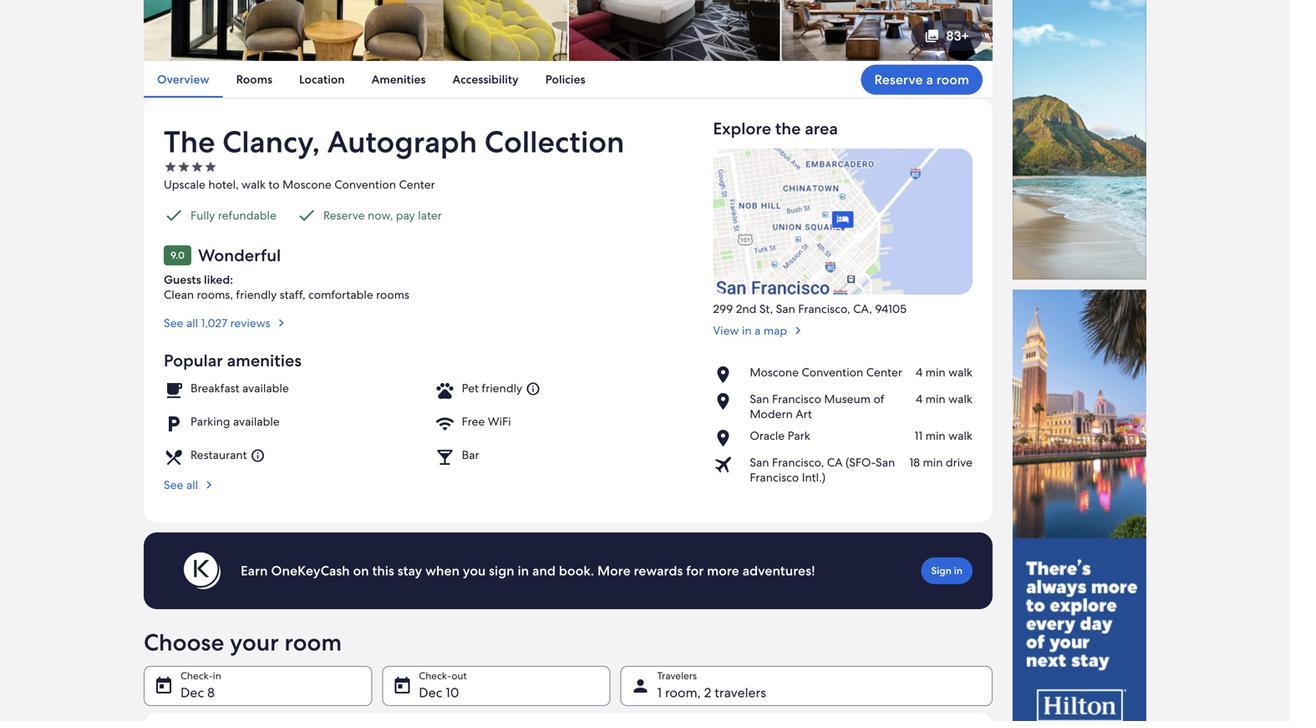 Task type: locate. For each thing, give the bounding box(es) containing it.
pay
[[396, 208, 415, 223]]

room right your
[[284, 628, 342, 658]]

2 4 from the top
[[916, 392, 923, 407]]

san right the "st,"
[[776, 301, 795, 317]]

fully
[[191, 208, 215, 223]]

10
[[446, 685, 459, 702]]

0 vertical spatial list
[[144, 61, 993, 98]]

view in a map button
[[713, 317, 973, 338]]

(sfo-
[[846, 455, 876, 470]]

in right view
[[742, 323, 752, 338]]

all down restaurant
[[186, 478, 198, 493]]

1 vertical spatial 4
[[916, 392, 923, 407]]

airport image
[[713, 455, 743, 475]]

in inside view in a map button
[[742, 323, 752, 338]]

see inside button
[[164, 478, 183, 493]]

2 all from the top
[[186, 478, 198, 493]]

staff,
[[280, 287, 305, 302]]

popular location image up airport 'icon'
[[713, 428, 743, 449]]

2 dec from the left
[[419, 685, 442, 702]]

convention
[[334, 177, 396, 192], [802, 365, 863, 380]]

list
[[144, 61, 993, 98], [713, 365, 973, 485]]

francisco left intl.)
[[750, 470, 799, 485]]

1 all from the top
[[186, 316, 198, 331]]

you
[[463, 563, 486, 580]]

for
[[686, 563, 704, 580]]

san right popular location image
[[750, 392, 769, 407]]

in inside 'sign in' link
[[954, 565, 963, 578]]

medium image inside view in a map button
[[791, 323, 806, 338]]

0 vertical spatial friendly
[[236, 287, 277, 302]]

all
[[186, 316, 198, 331], [186, 478, 198, 493]]

the clancy, autograph collection
[[164, 122, 625, 162]]

0 vertical spatial francisco
[[772, 392, 821, 407]]

a left map
[[755, 323, 761, 338]]

popular location image for oracle
[[713, 428, 743, 449]]

1 vertical spatial friendly
[[482, 381, 522, 396]]

onekeycash
[[271, 563, 350, 580]]

dec inside 'button'
[[419, 685, 442, 702]]

min for museum
[[926, 392, 946, 407]]

0 vertical spatial a
[[926, 71, 933, 89]]

2 popular location image from the top
[[713, 428, 743, 449]]

4
[[916, 365, 923, 380], [916, 392, 923, 407]]

2 xsmall image from the left
[[177, 160, 191, 174]]

oracle
[[750, 428, 785, 444]]

in
[[742, 323, 752, 338], [518, 563, 529, 580], [954, 565, 963, 578]]

available down amenities
[[242, 381, 289, 396]]

reserve now, pay later
[[323, 208, 442, 223]]

2 positive theme image from the left
[[297, 205, 317, 225]]

1 horizontal spatial convention
[[802, 365, 863, 380]]

0 horizontal spatial room
[[284, 628, 342, 658]]

1 horizontal spatial moscone
[[750, 365, 799, 380]]

reserve inside button
[[874, 71, 923, 89]]

popular location image
[[713, 365, 743, 385], [713, 428, 743, 449]]

0 horizontal spatial a
[[755, 323, 761, 338]]

2 horizontal spatial in
[[954, 565, 963, 578]]

see all 1,027 reviews
[[164, 316, 270, 331]]

1 vertical spatial list
[[713, 365, 973, 485]]

moscone
[[283, 177, 332, 192], [750, 365, 799, 380]]

to
[[269, 177, 280, 192]]

all inside button
[[186, 478, 198, 493]]

min for center
[[926, 365, 946, 380]]

0 vertical spatial convention
[[334, 177, 396, 192]]

pet friendly button
[[462, 381, 541, 398]]

and
[[532, 563, 556, 580]]

1 vertical spatial see
[[164, 478, 183, 493]]

1 vertical spatial reserve
[[323, 208, 365, 223]]

breakfast
[[191, 381, 239, 396]]

dec left 10
[[419, 685, 442, 702]]

oracle park
[[750, 428, 810, 444]]

more
[[597, 563, 631, 580]]

now,
[[368, 208, 393, 223]]

0 horizontal spatial moscone
[[283, 177, 332, 192]]

bar
[[462, 448, 479, 463]]

modern
[[750, 407, 793, 422]]

center up of
[[866, 365, 902, 380]]

sign
[[489, 563, 514, 580]]

hotel,
[[208, 177, 239, 192]]

1 dec from the left
[[180, 685, 204, 702]]

0 horizontal spatial center
[[399, 177, 435, 192]]

drive
[[946, 455, 973, 470]]

0 vertical spatial francisco,
[[798, 301, 850, 317]]

available for breakfast available
[[242, 381, 289, 396]]

2 see from the top
[[164, 478, 183, 493]]

reserve down daily cooked-to-order breakfast for a fee image
[[874, 71, 923, 89]]

0 vertical spatial 4
[[916, 365, 923, 380]]

ca
[[827, 455, 843, 470]]

a
[[926, 71, 933, 89], [755, 323, 761, 338]]

ca,
[[853, 301, 872, 317]]

1 4 min walk from the top
[[916, 365, 973, 380]]

0 horizontal spatial medium image
[[202, 478, 217, 493]]

see inside button
[[164, 316, 183, 331]]

1 4 from the top
[[916, 365, 923, 380]]

reserve left now,
[[323, 208, 365, 223]]

0 vertical spatial reserve
[[874, 71, 923, 89]]

83+
[[946, 27, 969, 45]]

0 vertical spatial popular location image
[[713, 365, 743, 385]]

2
[[704, 685, 711, 702]]

1 horizontal spatial dec
[[419, 685, 442, 702]]

center up pay
[[399, 177, 435, 192]]

see all
[[164, 478, 198, 493]]

autograph
[[327, 122, 477, 162]]

0 horizontal spatial positive theme image
[[164, 205, 184, 225]]

friendly left theme default image
[[482, 381, 522, 396]]

1 horizontal spatial in
[[742, 323, 752, 338]]

positive theme image for fully refundable
[[164, 205, 184, 225]]

overview link
[[144, 61, 223, 98]]

1 vertical spatial popular location image
[[713, 428, 743, 449]]

walk for san francisco museum of modern art
[[948, 392, 973, 407]]

francisco, down park
[[772, 455, 824, 470]]

in right sign
[[954, 565, 963, 578]]

breakfast available
[[191, 381, 289, 396]]

choose your room
[[144, 628, 342, 658]]

walk
[[242, 177, 266, 192], [948, 365, 973, 380], [948, 392, 973, 407], [948, 428, 973, 444]]

medium image right see all at the bottom left of the page
[[202, 478, 217, 493]]

pet
[[462, 381, 479, 396]]

policies link
[[532, 61, 599, 98]]

francisco inside san francisco, ca (sfo-san francisco intl.)
[[750, 470, 799, 485]]

sign
[[931, 565, 952, 578]]

friendly up reviews at top left
[[236, 287, 277, 302]]

medium image right map
[[791, 323, 806, 338]]

0 vertical spatial available
[[242, 381, 289, 396]]

intl.)
[[802, 470, 826, 485]]

1 horizontal spatial room
[[936, 71, 969, 89]]

rooms,
[[197, 287, 233, 302]]

available up theme default icon
[[233, 414, 280, 429]]

theme default image
[[250, 449, 265, 464]]

0 vertical spatial 4 min walk
[[916, 365, 973, 380]]

moscone down map
[[750, 365, 799, 380]]

reserve
[[874, 71, 923, 89], [323, 208, 365, 223]]

wonderful element
[[198, 245, 281, 266]]

convention up now,
[[334, 177, 396, 192]]

all left 1,027
[[186, 316, 198, 331]]

1 vertical spatial francisco,
[[772, 455, 824, 470]]

friendly inside guests liked: clean rooms, friendly staff, comfortable rooms
[[236, 287, 277, 302]]

moscone right to
[[283, 177, 332, 192]]

a down leading icon
[[926, 71, 933, 89]]

map image
[[713, 149, 973, 295]]

0 horizontal spatial friendly
[[236, 287, 277, 302]]

rooms link
[[223, 61, 286, 98]]

area
[[805, 118, 838, 140]]

11
[[915, 428, 923, 444]]

room down the 83+
[[936, 71, 969, 89]]

choose
[[144, 628, 224, 658]]

dec inside button
[[180, 685, 204, 702]]

1 popular location image from the top
[[713, 365, 743, 385]]

dec left the 8
[[180, 685, 204, 702]]

0 vertical spatial medium image
[[791, 323, 806, 338]]

1 vertical spatial 4 min walk
[[916, 392, 973, 407]]

4 for moscone convention center
[[916, 365, 923, 380]]

positive theme image
[[164, 205, 184, 225], [297, 205, 317, 225]]

min
[[926, 365, 946, 380], [926, 392, 946, 407], [926, 428, 946, 444], [923, 455, 943, 470]]

1 see from the top
[[164, 316, 183, 331]]

medium image
[[791, 323, 806, 338], [202, 478, 217, 493]]

1 horizontal spatial medium image
[[791, 323, 806, 338]]

1 vertical spatial center
[[866, 365, 902, 380]]

0 vertical spatial room
[[936, 71, 969, 89]]

reviews
[[230, 316, 270, 331]]

1 vertical spatial francisco
[[750, 470, 799, 485]]

1 horizontal spatial friendly
[[482, 381, 522, 396]]

wonderful
[[198, 245, 281, 266]]

1 vertical spatial medium image
[[202, 478, 217, 493]]

more
[[707, 563, 739, 580]]

1 vertical spatial a
[[755, 323, 761, 338]]

1 positive theme image from the left
[[164, 205, 184, 225]]

medium image for view in a map button
[[791, 323, 806, 338]]

travelers
[[715, 685, 766, 702]]

available for parking available
[[233, 414, 280, 429]]

convention up museum
[[802, 365, 863, 380]]

francisco, left the ca,
[[798, 301, 850, 317]]

your
[[230, 628, 279, 658]]

sign in
[[931, 565, 963, 578]]

1 vertical spatial room
[[284, 628, 342, 658]]

0 vertical spatial all
[[186, 316, 198, 331]]

walk for moscone convention center
[[948, 365, 973, 380]]

0 vertical spatial see
[[164, 316, 183, 331]]

leading image
[[924, 28, 940, 44]]

walk for oracle park
[[948, 428, 973, 444]]

francisco, inside san francisco, ca (sfo-san francisco intl.)
[[772, 455, 824, 470]]

0 vertical spatial moscone
[[283, 177, 332, 192]]

medium image inside see all button
[[202, 478, 217, 493]]

in left and
[[518, 563, 529, 580]]

1 vertical spatial all
[[186, 478, 198, 493]]

available
[[242, 381, 289, 396], [233, 414, 280, 429]]

popular location image up popular location image
[[713, 365, 743, 385]]

positive theme image left fully
[[164, 205, 184, 225]]

0 horizontal spatial dec
[[180, 685, 204, 702]]

medium image for see all button
[[202, 478, 217, 493]]

1 horizontal spatial reserve
[[874, 71, 923, 89]]

room inside button
[[936, 71, 969, 89]]

positive theme image for reserve now, pay later
[[297, 205, 317, 225]]

1 room, 2 travelers button
[[620, 667, 993, 707]]

xsmall image
[[164, 160, 177, 174], [177, 160, 191, 174], [204, 160, 217, 174]]

0 horizontal spatial reserve
[[323, 208, 365, 223]]

positive theme image down upscale hotel, walk to moscone convention center at the left top
[[297, 205, 317, 225]]

refundable
[[218, 208, 276, 223]]

francisco up park
[[772, 392, 821, 407]]

4 min walk
[[916, 365, 973, 380], [916, 392, 973, 407]]

all inside button
[[186, 316, 198, 331]]

adventures!
[[742, 563, 815, 580]]

friendly
[[236, 287, 277, 302], [482, 381, 522, 396]]

2 4 min walk from the top
[[916, 392, 973, 407]]

amenities
[[372, 72, 426, 87]]

min for ca
[[923, 455, 943, 470]]

stay
[[397, 563, 422, 580]]

1 vertical spatial available
[[233, 414, 280, 429]]

dec for dec 10
[[419, 685, 442, 702]]

view in a map
[[713, 323, 787, 338]]

san
[[776, 301, 795, 317], [750, 392, 769, 407], [750, 455, 769, 470], [876, 455, 895, 470]]

popular location image
[[713, 392, 743, 412]]

2nd
[[736, 301, 757, 317]]

francisco inside san francisco museum of modern art
[[772, 392, 821, 407]]

accessibility
[[452, 72, 519, 87]]

liked:
[[204, 272, 233, 287]]

1 horizontal spatial positive theme image
[[297, 205, 317, 225]]



Task type: describe. For each thing, give the bounding box(es) containing it.
moscone convention center
[[750, 365, 902, 380]]

all for see all
[[186, 478, 198, 493]]

rewards
[[634, 563, 683, 580]]

reserve a room button
[[861, 65, 983, 95]]

room, 2 queen beds, non smoking, city view | premium bedding, in-room safe, desk, blackout drapes image
[[569, 0, 780, 61]]

94105
[[875, 301, 907, 317]]

83+ button
[[911, 21, 983, 51]]

fully refundable
[[191, 208, 276, 223]]

reserve a room
[[874, 71, 969, 89]]

amenities link
[[358, 61, 439, 98]]

parking available
[[191, 414, 280, 429]]

dec 10
[[419, 685, 459, 702]]

rooms
[[376, 287, 409, 302]]

1 vertical spatial moscone
[[750, 365, 799, 380]]

earn
[[241, 563, 268, 580]]

1 room, 2 travelers
[[657, 685, 766, 702]]

dec 8 button
[[144, 667, 372, 707]]

art
[[796, 407, 812, 422]]

the
[[775, 118, 801, 140]]

11 min walk
[[915, 428, 973, 444]]

when
[[425, 563, 460, 580]]

location
[[299, 72, 345, 87]]

popular
[[164, 350, 223, 372]]

see for see all 1,027 reviews
[[164, 316, 183, 331]]

on
[[353, 563, 369, 580]]

reserve for reserve a room
[[874, 71, 923, 89]]

popular location image for moscone
[[713, 365, 743, 385]]

of
[[874, 392, 884, 407]]

san francisco, ca (sfo-san francisco intl.)
[[750, 455, 895, 485]]

st,
[[759, 301, 773, 317]]

popular amenities
[[164, 350, 302, 372]]

museum
[[824, 392, 871, 407]]

accessibility link
[[439, 61, 532, 98]]

xsmall image
[[191, 160, 204, 174]]

parking
[[191, 414, 230, 429]]

upscale hotel, walk to moscone convention center
[[164, 177, 435, 192]]

policies
[[545, 72, 585, 87]]

dec for dec 8
[[180, 685, 204, 702]]

list containing overview
[[144, 61, 993, 98]]

san left 18
[[876, 455, 895, 470]]

18 min drive
[[910, 455, 973, 470]]

guests
[[164, 272, 201, 287]]

1 vertical spatial convention
[[802, 365, 863, 380]]

san inside san francisco museum of modern art
[[750, 392, 769, 407]]

list containing moscone convention center
[[713, 365, 973, 485]]

see all button
[[164, 468, 693, 493]]

wifi
[[488, 414, 511, 429]]

the
[[164, 122, 215, 162]]

park
[[788, 428, 810, 444]]

reserve for reserve now, pay later
[[323, 208, 365, 223]]

sign in link
[[921, 558, 973, 585]]

friendly inside button
[[482, 381, 522, 396]]

room for choose your room
[[284, 628, 342, 658]]

restaurant button
[[191, 448, 265, 464]]

view
[[713, 323, 739, 338]]

4 min walk for moscone convention center
[[916, 365, 973, 380]]

upscale
[[164, 177, 206, 192]]

medium image
[[274, 316, 289, 331]]

all for see all 1,027 reviews
[[186, 316, 198, 331]]

room for reserve a room
[[936, 71, 969, 89]]

overview
[[157, 72, 209, 87]]

clancy,
[[222, 122, 320, 162]]

1,027
[[201, 316, 227, 331]]

4 for san francisco museum of modern art
[[916, 392, 923, 407]]

0 horizontal spatial in
[[518, 563, 529, 580]]

restaurant
[[191, 448, 247, 463]]

in for view
[[742, 323, 752, 338]]

299
[[713, 301, 733, 317]]

earn onekeycash on this stay when you sign in and book. more rewards for more adventures!
[[241, 563, 815, 580]]

in for sign
[[954, 565, 963, 578]]

pet friendly
[[462, 381, 522, 396]]

see for see all
[[164, 478, 183, 493]]

san down 'oracle'
[[750, 455, 769, 470]]

theme default image
[[526, 382, 541, 397]]

map
[[764, 323, 787, 338]]

dec 8
[[180, 685, 215, 702]]

9.0
[[170, 249, 185, 262]]

see all 1,027 reviews button
[[164, 309, 693, 331]]

book.
[[559, 563, 594, 580]]

daily cooked-to-order breakfast for a fee image
[[782, 0, 993, 61]]

0 horizontal spatial convention
[[334, 177, 396, 192]]

san francisco museum of modern art
[[750, 392, 884, 422]]

1
[[657, 685, 662, 702]]

4 min walk for san francisco museum of modern art
[[916, 392, 973, 407]]

explore
[[713, 118, 771, 140]]

1 horizontal spatial a
[[926, 71, 933, 89]]

3 xsmall image from the left
[[204, 160, 217, 174]]

collection
[[484, 122, 625, 162]]

amenities
[[227, 350, 302, 372]]

rooms
[[236, 72, 272, 87]]

8
[[207, 685, 215, 702]]

0 vertical spatial center
[[399, 177, 435, 192]]

free wifi
[[462, 414, 511, 429]]

property amenity image
[[144, 0, 567, 61]]

guests liked: clean rooms, friendly staff, comfortable rooms
[[164, 272, 409, 302]]

1 xsmall image from the left
[[164, 160, 177, 174]]

free
[[462, 414, 485, 429]]

explore the area
[[713, 118, 838, 140]]

1 horizontal spatial center
[[866, 365, 902, 380]]

this
[[372, 563, 394, 580]]



Task type: vqa. For each thing, say whether or not it's contained in the screenshot.


